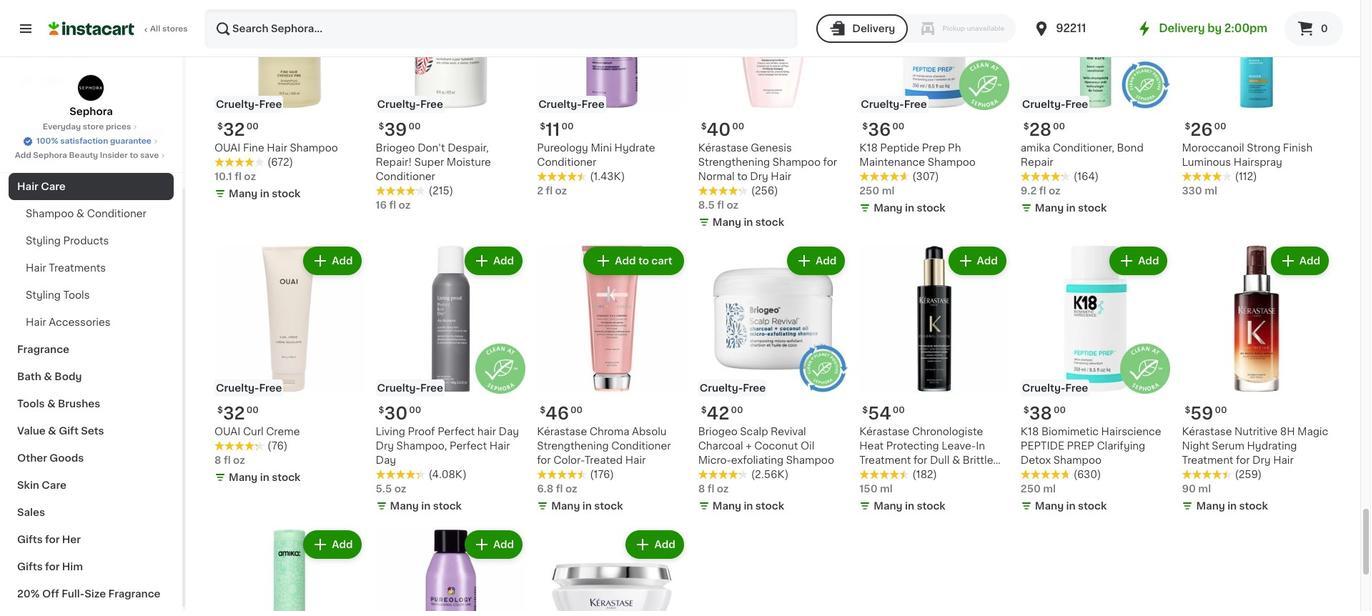 Task type: locate. For each thing, give the bounding box(es) containing it.
cruelty-free
[[216, 99, 282, 109], [538, 99, 605, 109], [861, 99, 927, 109], [377, 99, 443, 109], [1022, 99, 1088, 109], [216, 383, 282, 393], [377, 383, 443, 393], [700, 383, 766, 393], [1022, 383, 1088, 393]]

0 vertical spatial sephora
[[70, 107, 113, 117]]

0 horizontal spatial 8 fl oz
[[214, 455, 245, 465]]

treatment inside kérastase chronologiste heat protecting leave-in treatment for dull & brittle hair
[[860, 455, 911, 465]]

free for conditioner,
[[1065, 99, 1088, 109]]

many in stock for (307)
[[874, 203, 946, 213]]

0 horizontal spatial fragrance
[[17, 345, 69, 355]]

0 vertical spatial briogeo
[[376, 143, 415, 153]]

beauty down satisfaction
[[69, 152, 98, 159]]

other goods
[[17, 453, 84, 463]]

1 vertical spatial 8 fl oz
[[698, 484, 729, 494]]

$ for briogeo don't despair, repair! super moisture conditioner
[[379, 122, 384, 131]]

hair care
[[17, 182, 66, 192]]

0 vertical spatial to
[[130, 152, 138, 159]]

strengthening up the 'normal'
[[698, 157, 770, 167]]

1 horizontal spatial to
[[638, 256, 649, 266]]

cruelty- up the $ 28 00
[[1022, 99, 1065, 109]]

k18 down 36
[[860, 143, 878, 153]]

ml right '150' on the bottom right of the page
[[880, 484, 893, 494]]

1 horizontal spatial k18
[[1021, 427, 1039, 437]]

treatment down heat
[[860, 455, 911, 465]]

many down 9.2 fl oz
[[1035, 203, 1064, 213]]

+
[[746, 441, 752, 451]]

00 inside $ 36 00
[[892, 122, 905, 131]]

in down (176)
[[583, 501, 592, 511]]

00 inside $ 42 00
[[731, 406, 743, 414]]

00 for curl
[[246, 406, 259, 414]]

0 vertical spatial gifts
[[17, 535, 43, 545]]

sephora
[[70, 107, 113, 117], [33, 152, 67, 159]]

buy
[[40, 48, 60, 58]]

value & gift sets
[[17, 426, 104, 436]]

$ for kérastase genesis strengthening shampoo for normal to dry hair
[[701, 122, 707, 131]]

many in stock for (256)
[[713, 217, 784, 227]]

add button for 54
[[950, 248, 1005, 274]]

$ 32 00 for curl
[[217, 405, 259, 422]]

stock down (259)
[[1239, 501, 1268, 511]]

cruelty- for fine
[[216, 99, 259, 109]]

0 vertical spatial styling
[[26, 236, 61, 246]]

many in stock down 6.8 fl oz
[[551, 501, 623, 511]]

in down (259)
[[1228, 501, 1237, 511]]

0 horizontal spatial 250
[[860, 186, 880, 196]]

hair down hydrating
[[1273, 455, 1294, 465]]

1 vertical spatial 250 ml
[[1021, 484, 1056, 494]]

0 vertical spatial fragrance
[[17, 345, 69, 355]]

many in stock down 9.2 fl oz
[[1035, 203, 1107, 213]]

42
[[707, 405, 730, 422]]

product group containing 46
[[537, 244, 687, 516]]

kérastase inside kérastase chroma absolu strengthening conditioner for color-treated hair
[[537, 427, 587, 437]]

cruelty-free for fine
[[216, 99, 282, 109]]

cruelty-free for scalp
[[700, 383, 766, 393]]

$ inside $ 46 00
[[540, 406, 546, 414]]

fragrance right size
[[108, 589, 161, 599]]

0 horizontal spatial 250 ml
[[860, 186, 895, 196]]

conditioner down absolu
[[611, 441, 671, 451]]

stores
[[162, 25, 188, 33]]

150 ml
[[860, 484, 893, 494]]

stock down (256)
[[756, 217, 784, 227]]

$ inside $ 59 00
[[1185, 406, 1191, 414]]

2 treatment from the left
[[1182, 455, 1234, 465]]

oz for briogeo scalp revival charcoal + coconut oil micro-exfoliating shampoo
[[717, 484, 729, 494]]

sales link
[[9, 499, 174, 526]]

dull
[[930, 455, 950, 465]]

many down '150 ml'
[[874, 501, 903, 511]]

peptide
[[1021, 441, 1065, 451]]

everyday
[[43, 123, 81, 131]]

hair inside kérastase chroma absolu strengthening conditioner for color-treated hair
[[625, 455, 646, 465]]

00 inside $ 40 00
[[732, 122, 744, 131]]

store
[[83, 123, 104, 131]]

prices
[[106, 123, 131, 131]]

0 vertical spatial k18
[[860, 143, 878, 153]]

oz right 8.5
[[727, 200, 739, 210]]

$ inside $ 30 00
[[379, 406, 384, 414]]

serum
[[1212, 441, 1245, 451]]

1 vertical spatial k18
[[1021, 427, 1039, 437]]

to inside button
[[638, 256, 649, 266]]

0 vertical spatial $ 32 00
[[217, 122, 259, 138]]

shampoo & conditioner
[[26, 209, 146, 219]]

off
[[42, 589, 59, 599]]

1 horizontal spatial dry
[[750, 172, 768, 182]]

kérastase inside kérastase chronologiste heat protecting leave-in treatment for dull & brittle hair
[[860, 427, 910, 437]]

many in stock down (259)
[[1196, 501, 1268, 511]]

00 inside the $ 28 00
[[1053, 122, 1065, 131]]

1 vertical spatial day
[[376, 455, 396, 465]]

kérastase for 46
[[537, 427, 587, 437]]

cruelty-free for don't
[[377, 99, 443, 109]]

$ for pureology mini hydrate conditioner
[[540, 122, 546, 131]]

add to cart
[[615, 256, 673, 266]]

1 vertical spatial styling
[[26, 290, 61, 300]]

1 horizontal spatial briogeo
[[698, 427, 738, 437]]

1 vertical spatial to
[[737, 172, 748, 182]]

1 horizontal spatial 8
[[698, 484, 705, 494]]

k18 biomimetic hairscience peptide prep clarifying detox shampoo
[[1021, 427, 1161, 465]]

stock for (307)
[[917, 203, 946, 213]]

guarantee
[[110, 137, 151, 145]]

32 up curl
[[223, 405, 245, 422]]

cruelty-
[[216, 99, 259, 109], [538, 99, 582, 109], [861, 99, 904, 109], [377, 99, 420, 109], [1022, 99, 1065, 109], [216, 383, 259, 393], [377, 383, 420, 393], [700, 383, 743, 393], [1022, 383, 1065, 393]]

stock down the (182)
[[917, 501, 946, 511]]

0 vertical spatial dry
[[750, 172, 768, 182]]

$ 11 00
[[540, 122, 574, 138]]

fl for briogeo don't despair, repair! super moisture conditioner
[[389, 200, 396, 210]]

buy it again
[[40, 48, 101, 58]]

$ inside $ 36 00
[[862, 122, 868, 131]]

39
[[384, 122, 407, 138]]

add inside button
[[615, 256, 636, 266]]

to down the guarantee
[[130, 152, 138, 159]]

1 horizontal spatial day
[[499, 427, 519, 437]]

shampoo inside k18 peptide prep ph maintenance shampoo
[[928, 157, 976, 167]]

2 ouai from the top
[[214, 427, 240, 437]]

delivery inside delivery by 2:00pm "link"
[[1159, 23, 1205, 34]]

dry down hydrating
[[1253, 455, 1271, 465]]

many for (2.56k)
[[713, 501, 741, 511]]

fl right 6.8
[[556, 484, 563, 494]]

for inside kérastase nutritive 8h magic night serum hydrating treatment for dry hair
[[1236, 455, 1250, 465]]

250
[[860, 186, 880, 196], [1021, 484, 1041, 494]]

clarifying
[[1097, 441, 1145, 451]]

repair!
[[376, 157, 412, 167]]

& left gift
[[48, 426, 56, 436]]

ml for 26
[[1205, 186, 1217, 196]]

stock down (2.56k)
[[756, 501, 784, 511]]

$ for amika conditioner, bond repair
[[1024, 122, 1029, 131]]

32 for fine
[[223, 122, 245, 138]]

32 for curl
[[223, 405, 245, 422]]

$ 30 00
[[379, 405, 421, 422]]

0 vertical spatial 32
[[223, 122, 245, 138]]

fl for ouai curl creme
[[224, 455, 231, 465]]

46
[[546, 405, 569, 422]]

8 fl oz
[[214, 455, 245, 465], [698, 484, 729, 494]]

0 horizontal spatial sephora
[[33, 152, 67, 159]]

shampoo down ph
[[928, 157, 976, 167]]

$ inside $ 42 00
[[701, 406, 707, 414]]

in down the (307)
[[905, 203, 914, 213]]

1 horizontal spatial 8 fl oz
[[698, 484, 729, 494]]

00 right the 26
[[1214, 122, 1227, 131]]

body
[[55, 372, 82, 382]]

shampoo down oil
[[786, 455, 834, 465]]

treatment down "night"
[[1182, 455, 1234, 465]]

chronologiste
[[912, 427, 983, 437]]

treatments
[[49, 263, 106, 273]]

$ inside $ 11 00
[[540, 122, 546, 131]]

proof
[[408, 427, 435, 437]]

0 horizontal spatial strengthening
[[537, 441, 609, 451]]

cruelty- up $ 39 00
[[377, 99, 420, 109]]

1 styling from the top
[[26, 236, 61, 246]]

1 vertical spatial care
[[42, 480, 66, 490]]

cruelty-free up $ 36 00
[[861, 99, 927, 109]]

0 horizontal spatial 8
[[214, 455, 221, 465]]

kérastase down $ 40 00
[[698, 143, 748, 153]]

0 vertical spatial perfect
[[438, 427, 475, 437]]

hair inside "hair care" link
[[17, 182, 38, 192]]

0 horizontal spatial briogeo
[[376, 143, 415, 153]]

0 vertical spatial 8 fl oz
[[214, 455, 245, 465]]

in for (256)
[[744, 217, 753, 227]]

$ inside the $ 38 00
[[1024, 406, 1029, 414]]

stock for (256)
[[756, 217, 784, 227]]

oz for amika conditioner, bond repair
[[1049, 186, 1061, 196]]

2 vertical spatial dry
[[1253, 455, 1271, 465]]

32
[[223, 122, 245, 138], [223, 405, 245, 422]]

free for curl
[[259, 383, 282, 393]]

2 gifts from the top
[[17, 562, 43, 572]]

32 up fine at left top
[[223, 122, 245, 138]]

& for value
[[48, 426, 56, 436]]

hair inside kérastase chronologiste heat protecting leave-in treatment for dull & brittle hair
[[860, 469, 880, 479]]

kérastase down $ 54 00
[[860, 427, 910, 437]]

1 vertical spatial ouai
[[214, 427, 240, 437]]

cruelty- for biomimetic
[[1022, 383, 1065, 393]]

kérastase inside kérastase genesis strengthening shampoo for normal to dry hair
[[698, 143, 748, 153]]

2 $ 32 00 from the top
[[217, 405, 259, 422]]

add sephora beauty insider to save
[[15, 152, 159, 159]]

many in stock down 10.1 fl oz
[[229, 189, 301, 199]]

$ inside the $ 28 00
[[1024, 122, 1029, 131]]

many in stock down 8.5 fl oz
[[713, 217, 784, 227]]

delivery for delivery by 2:00pm
[[1159, 23, 1205, 34]]

in for (307)
[[905, 203, 914, 213]]

250 ml for 38
[[1021, 484, 1056, 494]]

in for (630)
[[1066, 501, 1076, 511]]

briogeo for 39
[[376, 143, 415, 153]]

oz for kérastase genesis strengthening shampoo for normal to dry hair
[[727, 200, 739, 210]]

20% off full-size fragrance link
[[9, 581, 174, 608]]

fl for pureology mini hydrate conditioner
[[546, 186, 553, 196]]

many in stock for (164)
[[1035, 203, 1107, 213]]

styling products
[[26, 236, 109, 246]]

beauty up save
[[125, 127, 162, 137]]

hair up '150' on the bottom right of the page
[[860, 469, 880, 479]]

0 horizontal spatial beauty
[[69, 152, 98, 159]]

briogeo up charcoal
[[698, 427, 738, 437]]

1 vertical spatial 8
[[698, 484, 705, 494]]

protecting
[[886, 441, 939, 451]]

16
[[376, 200, 387, 210]]

1 horizontal spatial treatment
[[1182, 455, 1234, 465]]

00 right 39
[[409, 122, 421, 131]]

bath & body link
[[9, 363, 174, 390]]

beauty
[[125, 127, 162, 137], [69, 152, 98, 159]]

1 horizontal spatial beauty
[[125, 127, 162, 137]]

00 inside $ 59 00
[[1215, 406, 1227, 414]]

00 up curl
[[246, 406, 259, 414]]

free up $ 36 00
[[904, 99, 927, 109]]

1 horizontal spatial sephora
[[70, 107, 113, 117]]

(76)
[[267, 441, 288, 451]]

many for (630)
[[1035, 501, 1064, 511]]

0 vertical spatial day
[[499, 427, 519, 437]]

1 horizontal spatial strengthening
[[698, 157, 770, 167]]

1 horizontal spatial 250
[[1021, 484, 1041, 494]]

oz for ouai fine hair shampoo
[[244, 172, 256, 182]]

in down (672)
[[260, 189, 269, 199]]

00 inside $ 46 00
[[570, 406, 583, 414]]

instacart logo image
[[49, 20, 134, 37]]

$ 39 00
[[379, 122, 421, 138]]

00 for strong
[[1214, 122, 1227, 131]]

& down bath & body
[[47, 399, 55, 409]]

many down 6.8 fl oz
[[551, 501, 580, 511]]

dry inside kérastase nutritive 8h magic night serum hydrating treatment for dry hair
[[1253, 455, 1271, 465]]

00 inside the $ 38 00
[[1054, 406, 1066, 414]]

day right the hair at left bottom
[[499, 427, 519, 437]]

0 vertical spatial care
[[41, 182, 66, 192]]

fl right 2
[[546, 186, 553, 196]]

0 vertical spatial beauty
[[125, 127, 162, 137]]

mini
[[591, 143, 612, 153]]

strengthening up color-
[[537, 441, 609, 451]]

many down 5.5 oz
[[390, 501, 419, 511]]

ouai curl creme
[[214, 427, 300, 437]]

00 right 59
[[1215, 406, 1227, 414]]

0 vertical spatial strengthening
[[698, 157, 770, 167]]

6.8
[[537, 484, 554, 494]]

fl right 8.5
[[717, 200, 724, 210]]

in down (256)
[[744, 217, 753, 227]]

5.5
[[376, 484, 392, 494]]

fl down ouai curl creme
[[224, 455, 231, 465]]

many in stock for (182)
[[874, 501, 946, 511]]

styling down hair treatments
[[26, 290, 61, 300]]

kérastase up "night"
[[1182, 427, 1232, 437]]

exfoliating
[[731, 455, 784, 465]]

2 32 from the top
[[223, 405, 245, 422]]

peptide
[[880, 143, 920, 153]]

ouai for ouai fine hair shampoo
[[214, 143, 240, 153]]

hair treatments link
[[9, 255, 174, 282]]

fine
[[243, 143, 264, 153]]

k18 inside k18 peptide prep ph maintenance shampoo
[[860, 143, 878, 153]]

$ inside the $ 26 00
[[1185, 122, 1191, 131]]

$ inside $ 54 00
[[862, 406, 868, 414]]

00 inside $ 11 00
[[562, 122, 574, 131]]

$ 26 00
[[1185, 122, 1227, 138]]

1 32 from the top
[[223, 122, 245, 138]]

tools down treatments
[[63, 290, 90, 300]]

many in stock for (4.08k)
[[390, 501, 462, 511]]

92211 button
[[1033, 9, 1119, 49]]

sephora down the 100%
[[33, 152, 67, 159]]

fl for amika conditioner, bond repair
[[1039, 186, 1046, 196]]

1 vertical spatial strengthening
[[537, 441, 609, 451]]

to
[[130, 152, 138, 159], [737, 172, 748, 182], [638, 256, 649, 266]]

00 inside $ 39 00
[[409, 122, 421, 131]]

conditioner inside pureology mini hydrate conditioner
[[537, 157, 597, 167]]

0 horizontal spatial dry
[[376, 441, 394, 451]]

sephora inside add sephora beauty insider to save link
[[33, 152, 67, 159]]

1 vertical spatial fragrance
[[108, 589, 161, 599]]

ready
[[90, 127, 123, 137]]

0 vertical spatial ouai
[[214, 143, 240, 153]]

oz for pureology mini hydrate conditioner
[[555, 186, 567, 196]]

many in stock for (672)
[[229, 189, 301, 199]]

maintenance
[[860, 157, 925, 167]]

ml down 'maintenance'
[[882, 186, 895, 196]]

1 horizontal spatial fragrance
[[108, 589, 161, 599]]

styling up hair treatments
[[26, 236, 61, 246]]

0 vertical spatial 8
[[214, 455, 221, 465]]

cruelty-free for curl
[[216, 383, 282, 393]]

strengthening
[[698, 157, 770, 167], [537, 441, 609, 451]]

8 down micro-
[[698, 484, 705, 494]]

0 horizontal spatial delivery
[[852, 24, 895, 34]]

1 vertical spatial gifts
[[17, 562, 43, 572]]

save
[[140, 152, 159, 159]]

gifts
[[17, 535, 43, 545], [17, 562, 43, 572]]

00 for mini
[[562, 122, 574, 131]]

many in stock down (2.56k)
[[713, 501, 784, 511]]

treatment
[[860, 455, 911, 465], [1182, 455, 1234, 465]]

$ inside $ 40 00
[[701, 122, 707, 131]]

0 horizontal spatial treatment
[[860, 455, 911, 465]]

1 vertical spatial briogeo
[[698, 427, 738, 437]]

1 horizontal spatial 250 ml
[[1021, 484, 1056, 494]]

& up products
[[76, 209, 84, 219]]

cruelty-free up $ 30 00
[[377, 383, 443, 393]]

k18 inside k18 biomimetic hairscience peptide prep clarifying detox shampoo
[[1021, 427, 1039, 437]]

1 vertical spatial beauty
[[69, 152, 98, 159]]

ouai left fine at left top
[[214, 143, 240, 153]]

shampoo down prep
[[1054, 455, 1102, 465]]

treatment inside kérastase nutritive 8h magic night serum hydrating treatment for dry hair
[[1182, 455, 1234, 465]]

shampoo down 'genesis'
[[773, 157, 821, 167]]

for left color-
[[537, 455, 551, 465]]

ml
[[882, 186, 895, 196], [1205, 186, 1217, 196], [880, 484, 893, 494], [1043, 484, 1056, 494], [1198, 484, 1211, 494]]

0 horizontal spatial to
[[130, 152, 138, 159]]

fl down micro-
[[708, 484, 714, 494]]

$ 38 00
[[1024, 405, 1066, 422]]

fl right '9.2'
[[1039, 186, 1046, 196]]

free for don't
[[420, 99, 443, 109]]

00 for don't
[[409, 122, 421, 131]]

1 treatment from the left
[[860, 455, 911, 465]]

0 vertical spatial 250 ml
[[860, 186, 895, 196]]

fragrance
[[17, 345, 69, 355], [108, 589, 161, 599]]

stock for (176)
[[594, 501, 623, 511]]

perfect down the hair at left bottom
[[450, 441, 487, 451]]

gifts down the sales
[[17, 535, 43, 545]]

0 horizontal spatial tools
[[17, 399, 45, 409]]

2 horizontal spatial to
[[737, 172, 748, 182]]

many in stock down the (182)
[[874, 501, 946, 511]]

add button for 32
[[305, 248, 360, 274]]

free
[[259, 99, 282, 109], [582, 99, 605, 109], [904, 99, 927, 109], [420, 99, 443, 109], [1065, 99, 1088, 109], [259, 383, 282, 393], [420, 383, 443, 393], [743, 383, 766, 393], [1065, 383, 1088, 393]]

ml for 38
[[1043, 484, 1056, 494]]

00 for scalp
[[731, 406, 743, 414]]

gifts for her
[[17, 535, 81, 545]]

living
[[376, 427, 405, 437]]

★★★★★
[[214, 157, 265, 167], [214, 157, 265, 167], [537, 172, 587, 182], [537, 172, 587, 182], [860, 172, 910, 182], [860, 172, 910, 182], [1021, 172, 1071, 182], [1021, 172, 1071, 182], [1182, 172, 1232, 182], [1182, 172, 1232, 182], [376, 186, 426, 196], [376, 186, 426, 196], [698, 186, 748, 196], [698, 186, 748, 196], [214, 441, 265, 451], [214, 441, 265, 451], [537, 469, 587, 479], [537, 469, 587, 479], [860, 469, 910, 479], [860, 469, 910, 479], [376, 469, 426, 479], [376, 469, 426, 479], [698, 469, 748, 479], [698, 469, 748, 479], [1021, 469, 1071, 479], [1021, 469, 1071, 479], [1182, 469, 1232, 479], [1182, 469, 1232, 479]]

2 styling from the top
[[26, 290, 61, 300]]

stock down (164)
[[1078, 203, 1107, 213]]

1 vertical spatial dry
[[376, 441, 394, 451]]

None search field
[[204, 9, 798, 49]]

hair up (672)
[[267, 143, 287, 153]]

strong
[[1247, 143, 1281, 153]]

many down 'maintenance'
[[874, 203, 903, 213]]

many for (256)
[[713, 217, 741, 227]]

for up (259)
[[1236, 455, 1250, 465]]

holiday party ready beauty
[[17, 127, 162, 137]]

free for fine
[[259, 99, 282, 109]]

kérastase inside kérastase nutritive 8h magic night serum hydrating treatment for dry hair
[[1182, 427, 1232, 437]]

kérastase for 54
[[860, 427, 910, 437]]

1 vertical spatial $ 32 00
[[217, 405, 259, 422]]

to right the 'normal'
[[737, 172, 748, 182]]

0 horizontal spatial k18
[[860, 143, 878, 153]]

1 vertical spatial sephora
[[33, 152, 67, 159]]

in down the (182)
[[905, 501, 914, 511]]

1 vertical spatial perfect
[[450, 441, 487, 451]]

00 right 42
[[731, 406, 743, 414]]

$ 32 00 up fine at left top
[[217, 122, 259, 138]]

styling for styling tools
[[26, 290, 61, 300]]

many for (672)
[[229, 189, 258, 199]]

in down (630)
[[1066, 501, 1076, 511]]

00 for biomimetic
[[1054, 406, 1066, 414]]

stock down (76)
[[272, 472, 301, 482]]

briogeo inside 'briogeo scalp revival charcoal + coconut oil micro-exfoliating shampoo'
[[698, 427, 738, 437]]

2 vertical spatial to
[[638, 256, 649, 266]]

many down micro-
[[713, 501, 741, 511]]

0 vertical spatial 250
[[860, 186, 880, 196]]

& inside kérastase chronologiste heat protecting leave-in treatment for dull & brittle hair
[[952, 455, 960, 465]]

value
[[17, 426, 46, 436]]

1 vertical spatial 250
[[1021, 484, 1041, 494]]

1 gifts from the top
[[17, 535, 43, 545]]

1 $ 32 00 from the top
[[217, 122, 259, 138]]

00 up fine at left top
[[246, 122, 259, 131]]

amika conditioner, bond repair
[[1021, 143, 1144, 167]]

250 down detox
[[1021, 484, 1041, 494]]

cruelty- for conditioner,
[[1022, 99, 1065, 109]]

$ for ouai fine hair shampoo
[[217, 122, 223, 131]]

hair inside kérastase genesis strengthening shampoo for normal to dry hair
[[771, 172, 791, 182]]

briogeo inside briogeo don't despair, repair! super moisture conditioner
[[376, 143, 415, 153]]

$ 28 00
[[1024, 122, 1065, 138]]

free up the $ 38 00
[[1065, 383, 1088, 393]]

care for hair care
[[41, 182, 66, 192]]

add button for 59
[[1272, 248, 1328, 274]]

product group
[[214, 244, 364, 487], [376, 244, 526, 516], [537, 244, 687, 516], [698, 244, 848, 516], [860, 244, 1009, 516], [1021, 244, 1171, 516], [1182, 244, 1332, 516], [214, 527, 364, 611], [376, 527, 526, 611], [537, 527, 687, 611]]

00 inside $ 30 00
[[409, 406, 421, 414]]

9.2
[[1021, 186, 1037, 196]]

delivery inside delivery button
[[852, 24, 895, 34]]

00 right 40
[[732, 122, 744, 131]]

hair down the hair at left bottom
[[489, 441, 510, 451]]

in down (164)
[[1066, 203, 1076, 213]]

1 horizontal spatial tools
[[63, 290, 90, 300]]

(182)
[[912, 469, 937, 479]]

00 inside $ 54 00
[[893, 406, 905, 414]]

1 ouai from the top
[[214, 143, 240, 153]]

many for (76)
[[229, 472, 258, 482]]

many down curl
[[229, 472, 258, 482]]

oz down micro-
[[717, 484, 729, 494]]

hair accessories
[[26, 317, 111, 327]]

dry up (256)
[[750, 172, 768, 182]]

fl right 10.1
[[235, 172, 242, 182]]

1 horizontal spatial delivery
[[1159, 23, 1205, 34]]

briogeo don't despair, repair! super moisture conditioner
[[376, 143, 491, 182]]

$ for briogeo scalp revival charcoal + coconut oil micro-exfoliating shampoo
[[701, 406, 707, 414]]

fragrance up bath & body
[[17, 345, 69, 355]]

ouai fine hair shampoo
[[214, 143, 338, 153]]

product group containing 59
[[1182, 244, 1332, 516]]

many in stock down '(4.08k)'
[[390, 501, 462, 511]]

00 inside the $ 26 00
[[1214, 122, 1227, 131]]

dry inside living proof perfect hair day dry shampoo, perfect hair day
[[376, 441, 394, 451]]

conditioner down repair!
[[376, 172, 435, 182]]

1 vertical spatial 32
[[223, 405, 245, 422]]

cruelty- up $ 30 00
[[377, 383, 420, 393]]

2 horizontal spatial dry
[[1253, 455, 1271, 465]]

$ inside $ 39 00
[[379, 122, 384, 131]]



Task type: vqa. For each thing, say whether or not it's contained in the screenshot.
00 for Genesis
yes



Task type: describe. For each thing, give the bounding box(es) containing it.
free for proof
[[420, 383, 443, 393]]

add button for 30
[[466, 248, 521, 274]]

30
[[384, 405, 408, 422]]

0 vertical spatial tools
[[63, 290, 90, 300]]

many for (4.08k)
[[390, 501, 419, 511]]

styling tools
[[26, 290, 90, 300]]

hair inside kérastase nutritive 8h magic night serum hydrating treatment for dry hair
[[1273, 455, 1294, 465]]

gifts for him link
[[9, 553, 174, 581]]

54
[[868, 405, 891, 422]]

holiday party ready beauty link
[[9, 119, 174, 146]]

gifts for gifts for her
[[17, 535, 43, 545]]

$ 32 00 for fine
[[217, 122, 259, 138]]

service type group
[[817, 14, 1016, 43]]

9.2 fl oz
[[1021, 186, 1061, 196]]

tools & brushes
[[17, 399, 100, 409]]

kérastase for 40
[[698, 143, 748, 153]]

in for (182)
[[905, 501, 914, 511]]

(4.08k)
[[429, 469, 467, 479]]

$ 36 00
[[862, 122, 905, 138]]

skin care
[[17, 480, 66, 490]]

in
[[976, 441, 985, 451]]

free for scalp
[[743, 383, 766, 393]]

(1.43k)
[[590, 172, 625, 182]]

conditioner inside kérastase chroma absolu strengthening conditioner for color-treated hair
[[611, 441, 671, 451]]

40
[[707, 122, 731, 138]]

shampoo inside k18 biomimetic hairscience peptide prep clarifying detox shampoo
[[1054, 455, 1102, 465]]

add button for 38
[[1111, 248, 1166, 274]]

fragrance inside fragrance link
[[17, 345, 69, 355]]

38
[[1029, 405, 1052, 422]]

$ for kérastase chronologiste heat protecting leave-in treatment for dull & brittle hair
[[862, 406, 868, 414]]

conditioner up styling products link
[[87, 209, 146, 219]]

ouai for ouai curl creme
[[214, 427, 240, 437]]

delivery for delivery
[[852, 24, 895, 34]]

styling products link
[[9, 227, 174, 255]]

in for (2.56k)
[[744, 501, 753, 511]]

00 for proof
[[409, 406, 421, 414]]

brittle
[[963, 455, 993, 465]]

26
[[1191, 122, 1213, 138]]

$ 54 00
[[862, 405, 905, 422]]

full-
[[62, 589, 84, 599]]

Search field
[[206, 10, 797, 47]]

ml for 59
[[1198, 484, 1211, 494]]

100% satisfaction guarantee button
[[22, 133, 160, 147]]

for inside kérastase genesis strengthening shampoo for normal to dry hair
[[823, 157, 837, 167]]

oz for kérastase chroma absolu strengthening conditioner for color-treated hair
[[565, 484, 577, 494]]

gifts for her link
[[9, 526, 174, 553]]

skin care link
[[9, 472, 174, 499]]

her
[[62, 535, 81, 545]]

$ 40 00
[[701, 122, 744, 138]]

36
[[868, 122, 891, 138]]

59
[[1191, 405, 1214, 422]]

$ for k18 peptide prep ph maintenance shampoo
[[862, 122, 868, 131]]

to inside kérastase genesis strengthening shampoo for normal to dry hair
[[737, 172, 748, 182]]

(176)
[[590, 469, 614, 479]]

all
[[150, 25, 160, 33]]

add button for 42
[[789, 248, 844, 274]]

ml for 54
[[880, 484, 893, 494]]

everyday store prices
[[43, 123, 131, 131]]

value & gift sets link
[[9, 418, 174, 445]]

genesis
[[751, 143, 792, 153]]

fl for ouai fine hair shampoo
[[235, 172, 242, 182]]

2 fl oz
[[537, 186, 567, 196]]

10.1 fl oz
[[214, 172, 256, 182]]

8 for 32
[[214, 455, 221, 465]]

satisfaction
[[60, 137, 108, 145]]

(307)
[[912, 172, 939, 182]]

lists
[[40, 76, 65, 87]]

size
[[84, 589, 106, 599]]

2
[[537, 186, 543, 196]]

250 for 36
[[860, 186, 880, 196]]

$ for kérastase chroma absolu strengthening conditioner for color-treated hair
[[540, 406, 546, 414]]

8h
[[1280, 427, 1295, 437]]

kérastase nutritive 8h magic night serum hydrating treatment for dry hair
[[1182, 427, 1328, 465]]

dry inside kérastase genesis strengthening shampoo for normal to dry hair
[[750, 172, 768, 182]]

k18 for 38
[[1021, 427, 1039, 437]]

stock for (630)
[[1078, 501, 1107, 511]]

product group containing 32
[[214, 244, 364, 487]]

0 horizontal spatial day
[[376, 455, 396, 465]]

product group containing 30
[[376, 244, 526, 516]]

many in stock for (76)
[[229, 472, 301, 482]]

oz right 5.5
[[394, 484, 406, 494]]

stock for (259)
[[1239, 501, 1268, 511]]

hydrate
[[615, 143, 655, 153]]

despair,
[[448, 143, 489, 153]]

(112)
[[1235, 172, 1257, 182]]

cruelty-free for peptide
[[861, 99, 927, 109]]

product group containing 38
[[1021, 244, 1171, 516]]

buy it again link
[[9, 39, 174, 67]]

250 ml for 36
[[860, 186, 895, 196]]

(215)
[[429, 186, 453, 196]]

hair inside "hair accessories" link
[[26, 317, 46, 327]]

fragrance inside the "20% off full-size fragrance" link
[[108, 589, 161, 599]]

& for bath
[[44, 372, 52, 382]]

charcoal
[[698, 441, 743, 451]]

11
[[546, 122, 560, 138]]

8 for 42
[[698, 484, 705, 494]]

oz for ouai curl creme
[[233, 455, 245, 465]]

many for (182)
[[874, 501, 903, 511]]

hairspray
[[1234, 157, 1282, 167]]

oz for briogeo don't despair, repair! super moisture conditioner
[[399, 200, 411, 210]]

many in stock for (176)
[[551, 501, 623, 511]]

90
[[1182, 484, 1196, 494]]

hair treatments
[[26, 263, 106, 273]]

0
[[1321, 24, 1328, 34]]

2:00pm
[[1224, 23, 1268, 34]]

kérastase for 59
[[1182, 427, 1232, 437]]

add to cart button
[[585, 248, 683, 274]]

coconut
[[754, 441, 798, 451]]

$ 59 00
[[1185, 405, 1227, 422]]

nutritive
[[1235, 427, 1278, 437]]

delivery button
[[817, 14, 908, 43]]

many for (259)
[[1196, 501, 1225, 511]]

in for (259)
[[1228, 501, 1237, 511]]

(630)
[[1074, 469, 1101, 479]]

cruelty-free for mini
[[538, 99, 605, 109]]

strengthening inside kérastase genesis strengthening shampoo for normal to dry hair
[[698, 157, 770, 167]]

product group containing 42
[[698, 244, 848, 516]]

many for (176)
[[551, 501, 580, 511]]

$ for living proof perfect hair day dry shampoo, perfect hair day
[[379, 406, 384, 414]]

ml for 36
[[882, 186, 895, 196]]

free for mini
[[582, 99, 605, 109]]

insider
[[100, 152, 128, 159]]

sets
[[81, 426, 104, 436]]

in for (4.08k)
[[421, 501, 431, 511]]

party
[[59, 127, 87, 137]]

cruelty-free for proof
[[377, 383, 443, 393]]

for left "her"
[[45, 535, 60, 545]]

8 fl oz for 32
[[214, 455, 245, 465]]

8 fl oz for 42
[[698, 484, 729, 494]]

again
[[72, 48, 101, 58]]

makeup link
[[9, 146, 174, 173]]

conditioner inside briogeo don't despair, repair! super moisture conditioner
[[376, 172, 435, 182]]

by
[[1208, 23, 1222, 34]]

products
[[63, 236, 109, 246]]

hair inside living proof perfect hair day dry shampoo, perfect hair day
[[489, 441, 510, 451]]

living proof perfect hair day dry shampoo, perfect hair day
[[376, 427, 519, 465]]

92211
[[1056, 23, 1086, 34]]

strengthening inside kérastase chroma absolu strengthening conditioner for color-treated hair
[[537, 441, 609, 451]]

$ for k18 biomimetic hairscience peptide prep clarifying detox shampoo
[[1024, 406, 1029, 414]]

cruelty- for don't
[[377, 99, 420, 109]]

for left him
[[45, 562, 60, 572]]

& for tools
[[47, 399, 55, 409]]

1 vertical spatial tools
[[17, 399, 45, 409]]

in for (176)
[[583, 501, 592, 511]]

scalp
[[740, 427, 768, 437]]

cruelty- for peptide
[[861, 99, 904, 109]]

lists link
[[9, 67, 174, 96]]

in for (76)
[[260, 472, 269, 482]]

free for peptide
[[904, 99, 927, 109]]

sephora logo image
[[78, 74, 105, 102]]

amika
[[1021, 143, 1050, 153]]

stock for (182)
[[917, 501, 946, 511]]

100%
[[37, 137, 58, 145]]

shampoo inside kérastase genesis strengthening shampoo for normal to dry hair
[[773, 157, 821, 167]]

(672)
[[267, 157, 293, 167]]

pureology mini hydrate conditioner
[[537, 143, 655, 167]]

shampoo down hair care at the top of page
[[26, 209, 74, 219]]

00 for conditioner,
[[1053, 122, 1065, 131]]

prep
[[1067, 441, 1094, 451]]

cruelty-free for biomimetic
[[1022, 383, 1088, 393]]

cruelty- for curl
[[216, 383, 259, 393]]

10.1
[[214, 172, 232, 182]]

stock for (672)
[[272, 189, 301, 199]]

free for biomimetic
[[1065, 383, 1088, 393]]

cruelty- for proof
[[377, 383, 420, 393]]

00 for nutritive
[[1215, 406, 1227, 414]]

for inside kérastase chronologiste heat protecting leave-in treatment for dull & brittle hair
[[914, 455, 928, 465]]

shampoo up (672)
[[290, 143, 338, 153]]

cruelty-free for conditioner,
[[1022, 99, 1088, 109]]

product group containing 54
[[860, 244, 1009, 516]]

fl for kérastase chroma absolu strengthening conditioner for color-treated hair
[[556, 484, 563, 494]]

briogeo scalp revival charcoal + coconut oil micro-exfoliating shampoo
[[698, 427, 834, 465]]

20%
[[17, 589, 40, 599]]

pureology
[[537, 143, 588, 153]]

shampoo inside 'briogeo scalp revival charcoal + coconut oil micro-exfoliating shampoo'
[[786, 455, 834, 465]]

k18 for 36
[[860, 143, 878, 153]]

curl
[[243, 427, 264, 437]]

shampoo & conditioner link
[[9, 200, 174, 227]]

many in stock for (2.56k)
[[713, 501, 784, 511]]

many for (307)
[[874, 203, 903, 213]]

moroccanoil
[[1182, 143, 1244, 153]]

moisture
[[447, 157, 491, 167]]

hair inside hair treatments link
[[26, 263, 46, 273]]

stock for (164)
[[1078, 203, 1107, 213]]

(259)
[[1235, 469, 1262, 479]]

for inside kérastase chroma absolu strengthening conditioner for color-treated hair
[[537, 455, 551, 465]]



